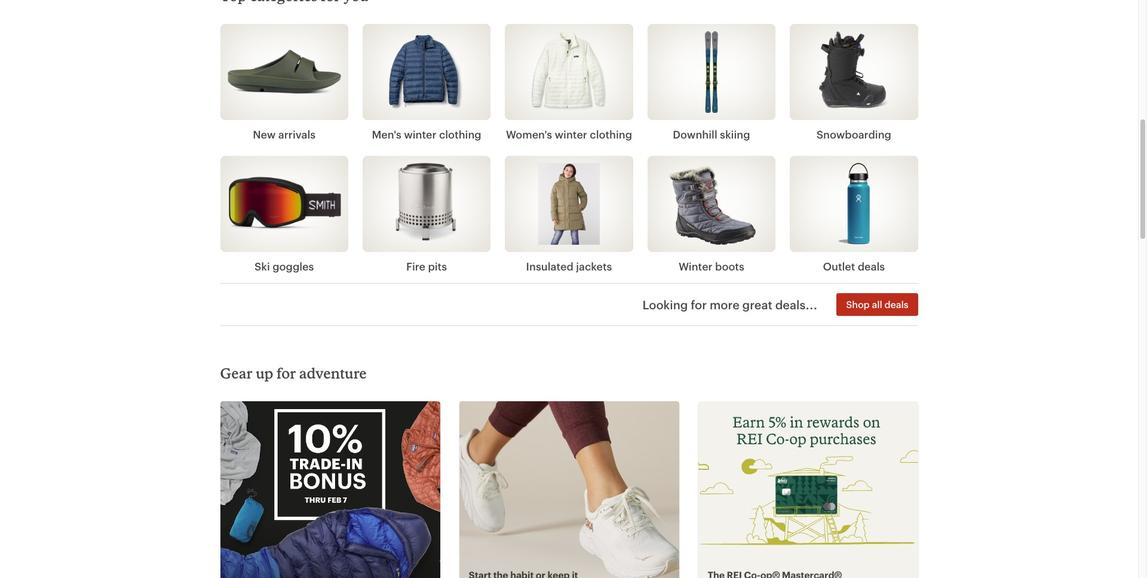 Task type: locate. For each thing, give the bounding box(es) containing it.
all
[[872, 299, 882, 310]]

0 horizontal spatial clothing
[[439, 128, 482, 141]]

0 vertical spatial for
[[691, 297, 707, 312]]

ski goggles link
[[220, 259, 348, 273]]

1 horizontal spatial clothing
[[590, 128, 632, 141]]

0 vertical spatial deals
[[858, 260, 885, 273]]

winter
[[679, 260, 713, 273]]

ski goggles
[[255, 260, 314, 273]]

downhill skiing
[[673, 128, 750, 141]]

for left more
[[691, 297, 707, 312]]

insulated
[[526, 260, 574, 273]]

women's winter clothing
[[506, 128, 632, 141]]

deals
[[858, 260, 885, 273], [885, 299, 909, 310]]

looking for more great deals…
[[643, 297, 818, 312]]

men's winter clothing link
[[363, 127, 491, 142]]

more
[[710, 297, 740, 312]]

winter right women's
[[555, 128, 587, 141]]

the hoka arahi 7 in a crisp white with rose-gold accents. image
[[459, 401, 679, 579]]

winter right men's
[[404, 128, 437, 141]]

shop
[[846, 299, 870, 310]]

1 vertical spatial deals
[[885, 299, 909, 310]]

1 clothing from the left
[[590, 128, 632, 141]]

0 horizontal spatial winter
[[404, 128, 437, 141]]

outlet deals
[[823, 260, 885, 273]]

deals right all
[[885, 299, 909, 310]]

outdoor clothing and gear. text reads, 10 percent trade-in bonus through february 7. image
[[220, 401, 440, 579]]

clothing
[[590, 128, 632, 141], [439, 128, 482, 141]]

ski
[[255, 260, 270, 273]]

deals right outlet
[[858, 260, 885, 273]]

1 winter from the left
[[555, 128, 587, 141]]

shop all deals
[[846, 299, 909, 310]]

1 horizontal spatial winter
[[555, 128, 587, 141]]

men's
[[372, 128, 401, 141]]

2 winter from the left
[[404, 128, 437, 141]]

for right up
[[277, 364, 296, 382]]

arrivals
[[278, 128, 316, 141]]

jackets
[[576, 260, 612, 273]]

up
[[256, 364, 273, 382]]

gear
[[220, 364, 253, 382]]

insulated jackets link
[[505, 259, 633, 273]]

fire pits link
[[363, 259, 491, 273]]

winter boots link
[[648, 259, 776, 273]]

winter
[[555, 128, 587, 141], [404, 128, 437, 141]]

2 clothing from the left
[[439, 128, 482, 141]]

1 vertical spatial for
[[277, 364, 296, 382]]

the r e i co-op mastercard set within a forest illustration. image
[[698, 401, 918, 579]]

downhill skiing link
[[648, 127, 776, 142]]

0 horizontal spatial for
[[277, 364, 296, 382]]

for
[[691, 297, 707, 312], [277, 364, 296, 382]]

new arrivals
[[253, 128, 316, 141]]

winter for women's
[[555, 128, 587, 141]]

snowboarding link
[[790, 127, 918, 142]]



Task type: describe. For each thing, give the bounding box(es) containing it.
adventure
[[299, 364, 367, 382]]

looking
[[643, 297, 688, 312]]

fire
[[406, 260, 426, 273]]

gear up for adventure
[[220, 364, 367, 382]]

1 horizontal spatial for
[[691, 297, 707, 312]]

new
[[253, 128, 276, 141]]

downhill
[[673, 128, 718, 141]]

outlet
[[823, 260, 855, 273]]

shop all deals link
[[837, 293, 918, 316]]

clothing for women's winter clothing
[[590, 128, 632, 141]]

clothing for men's winter clothing
[[439, 128, 482, 141]]

pits
[[428, 260, 447, 273]]

fire pits
[[406, 260, 447, 273]]

new arrivals link
[[220, 127, 348, 142]]

skiing
[[720, 128, 750, 141]]

men's winter clothing
[[372, 128, 482, 141]]

insulated jackets
[[526, 260, 612, 273]]

great
[[743, 297, 773, 312]]

women's
[[506, 128, 552, 141]]

goggles
[[273, 260, 314, 273]]

boots
[[715, 260, 745, 273]]

snowboarding
[[817, 128, 892, 141]]

women's winter clothing link
[[505, 127, 633, 142]]

winter for men's
[[404, 128, 437, 141]]

deals…
[[776, 297, 818, 312]]

winter boots
[[679, 260, 745, 273]]

outlet deals link
[[790, 259, 918, 273]]



Task type: vqa. For each thing, say whether or not it's contained in the screenshot.
Next message icon
no



